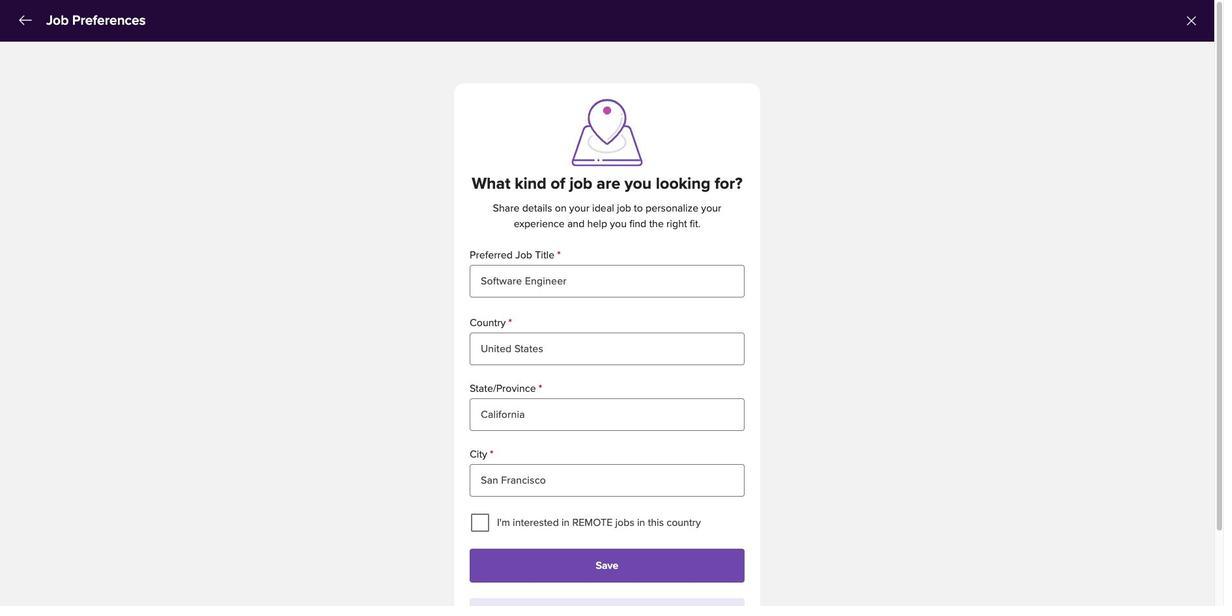 Task type: describe. For each thing, give the bounding box(es) containing it.
cancel image
[[1185, 14, 1198, 27]]



Task type: locate. For each thing, give the bounding box(es) containing it.
None text field
[[470, 265, 745, 298], [470, 333, 745, 365], [470, 265, 745, 298], [470, 333, 745, 365]]

step back image
[[18, 12, 33, 28]]

None text field
[[470, 399, 745, 431], [470, 464, 745, 497], [470, 399, 745, 431], [470, 464, 745, 497]]



Task type: vqa. For each thing, say whether or not it's contained in the screenshot.
Search ICON at the right top
no



